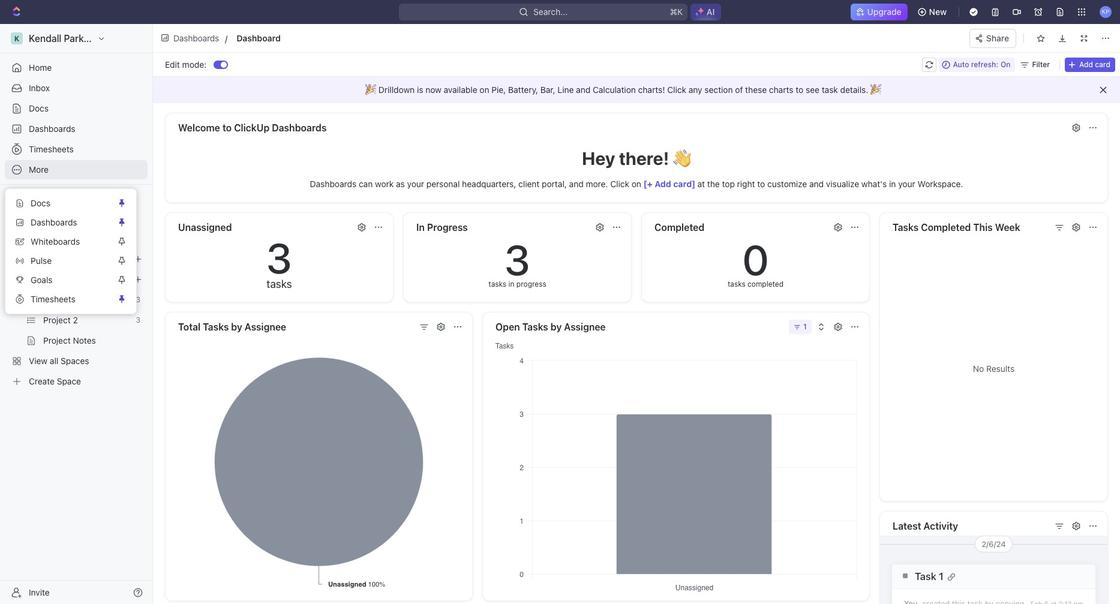 Task type: describe. For each thing, give the bounding box(es) containing it.
pie,
[[492, 85, 506, 95]]

🎉 drilldown is now available on pie, battery, bar, line and calculation charts! click any section of these charts to see task details.  🎉
[[365, 85, 884, 95]]

‎task 1
[[915, 571, 944, 583]]

total tasks by assignee
[[178, 322, 286, 332]]

open
[[496, 322, 520, 332]]

there!
[[619, 148, 669, 169]]

1 vertical spatial timesheets link
[[10, 290, 115, 309]]

3 for 3 tasks
[[267, 233, 292, 283]]

progress
[[427, 222, 468, 233]]

portal,
[[542, 179, 567, 189]]

projects link
[[36, 270, 114, 289]]

1 vertical spatial docs link
[[10, 194, 115, 213]]

goals
[[31, 275, 53, 285]]

dashboards for dashboards link inside the sidebar navigation
[[29, 124, 75, 134]]

activity
[[924, 521, 958, 532]]

dashboards left can
[[310, 179, 357, 189]]

mode:
[[182, 59, 206, 69]]

auto refresh: on
[[953, 60, 1011, 69]]

‎task 1 link
[[895, 571, 1084, 583]]

2 completed from the left
[[921, 222, 971, 233]]

card
[[1095, 60, 1111, 69]]

dashboards for dashboards link to the top
[[173, 33, 219, 43]]

new
[[929, 7, 947, 17]]

more button
[[5, 160, 148, 179]]

1 horizontal spatial in
[[889, 179, 896, 189]]

now
[[426, 85, 442, 95]]

week
[[995, 222, 1020, 233]]

team space
[[29, 254, 76, 264]]

this
[[973, 222, 993, 233]]

progress
[[517, 280, 546, 289]]

section
[[705, 85, 733, 95]]

3 tasks in progress
[[489, 235, 546, 289]]

1 🎉 from the left
[[365, 85, 376, 95]]

more
[[29, 164, 49, 175]]

user group image
[[12, 256, 21, 263]]

2 vertical spatial dashboards link
[[10, 213, 115, 232]]

0 vertical spatial dashboards link
[[158, 29, 223, 47]]

can
[[359, 179, 373, 189]]

card]
[[673, 179, 695, 189]]

whiteboards
[[31, 236, 80, 247]]

assignee for open tasks by assignee
[[564, 322, 606, 332]]

completed
[[748, 280, 784, 289]]

3 tasks
[[267, 233, 292, 290]]

by for total
[[231, 322, 242, 332]]

unassigned button
[[178, 219, 350, 236]]

details.
[[840, 85, 868, 95]]

right
[[737, 179, 755, 189]]

‎task
[[915, 571, 937, 583]]

inbox
[[29, 83, 50, 93]]

hey there! 👋
[[582, 148, 691, 169]]

work
[[375, 179, 394, 189]]

sidebar navigation
[[0, 24, 153, 604]]

no
[[973, 364, 984, 374]]

available
[[444, 85, 477, 95]]

tasks for total tasks by assignee
[[203, 322, 229, 332]]

add card button
[[1065, 57, 1115, 72]]

1 completed from the left
[[655, 222, 705, 233]]

home link
[[5, 58, 148, 77]]

tasks for 3 tasks in progress
[[489, 280, 507, 289]]

charts!
[[638, 85, 665, 95]]

and inside alert
[[576, 85, 591, 95]]

tasks inside tasks completed this week button
[[893, 222, 919, 233]]

calculation
[[593, 85, 636, 95]]

of
[[735, 85, 743, 95]]

the
[[707, 179, 720, 189]]

share
[[986, 33, 1009, 43]]

1
[[939, 571, 944, 583]]

unassigned
[[178, 222, 232, 233]]

invite
[[29, 587, 50, 597]]

clickup
[[234, 122, 270, 133]]

tasks completed this week
[[893, 222, 1020, 233]]

line
[[558, 85, 574, 95]]

projects
[[36, 274, 68, 284]]

home
[[29, 62, 52, 73]]

at
[[698, 179, 705, 189]]

welcome to clickup dashboards
[[178, 122, 327, 133]]

refresh:
[[971, 60, 998, 69]]

pulse link
[[10, 251, 115, 271]]

open tasks by assignee
[[496, 322, 606, 332]]

and left more. on the right top of page
[[569, 179, 584, 189]]

tasks for 3 tasks
[[267, 278, 292, 290]]

in inside 3 tasks in progress
[[509, 280, 515, 289]]

add inside button
[[1079, 60, 1093, 69]]

latest activity
[[893, 521, 958, 532]]

latest activity button
[[892, 518, 1048, 535]]

these
[[745, 85, 767, 95]]

is
[[417, 85, 423, 95]]



Task type: locate. For each thing, give the bounding box(es) containing it.
1 vertical spatial docs
[[31, 198, 50, 208]]

bar,
[[540, 85, 555, 95]]

hey
[[582, 148, 615, 169]]

in
[[416, 222, 425, 233]]

tasks completed this week button
[[892, 219, 1048, 236]]

3
[[267, 233, 292, 283], [505, 235, 530, 284]]

open tasks by assignee button
[[495, 319, 785, 335]]

personal
[[427, 179, 460, 189]]

add
[[1079, 60, 1093, 69], [655, 179, 671, 189]]

2 by from the left
[[551, 322, 562, 332]]

tasks right total
[[203, 322, 229, 332]]

0 horizontal spatial click
[[610, 179, 629, 189]]

by for open
[[551, 322, 562, 332]]

1 vertical spatial on
[[632, 179, 641, 189]]

workspace.
[[918, 179, 963, 189]]

dashboards up mode:
[[173, 33, 219, 43]]

timesheets link down projects
[[10, 290, 115, 309]]

on
[[480, 85, 489, 95], [632, 179, 641, 189]]

headquarters,
[[462, 179, 516, 189]]

drilldown
[[379, 85, 415, 95]]

customize
[[767, 179, 807, 189]]

search...
[[533, 7, 567, 17]]

your right what's
[[898, 179, 915, 189]]

None text field
[[237, 31, 554, 46]]

more.
[[586, 179, 608, 189]]

to left "clickup"
[[222, 122, 232, 133]]

goals link
[[10, 271, 115, 290]]

2 horizontal spatial to
[[796, 85, 804, 95]]

timesheets link
[[5, 140, 148, 159], [10, 290, 115, 309]]

1 horizontal spatial by
[[551, 322, 562, 332]]

what's
[[862, 179, 887, 189]]

👋
[[673, 148, 691, 169]]

team
[[29, 254, 50, 264]]

as
[[396, 179, 405, 189]]

on inside alert
[[480, 85, 489, 95]]

in right what's
[[889, 179, 896, 189]]

⌘k
[[670, 7, 683, 17]]

auto
[[953, 60, 969, 69]]

2 horizontal spatial tasks
[[728, 280, 746, 289]]

0 horizontal spatial 3
[[267, 233, 292, 283]]

latest
[[893, 521, 921, 532]]

2 🎉 from the left
[[871, 85, 882, 95]]

0 horizontal spatial on
[[480, 85, 489, 95]]

click left any
[[667, 85, 686, 95]]

1 horizontal spatial 🎉
[[871, 85, 882, 95]]

tasks inside 3 tasks
[[267, 278, 292, 290]]

0 horizontal spatial to
[[222, 122, 232, 133]]

1 horizontal spatial to
[[757, 179, 765, 189]]

task
[[822, 85, 838, 95]]

timesheets
[[29, 144, 74, 154], [31, 294, 75, 304]]

timesheets down projects
[[31, 294, 75, 304]]

1 vertical spatial in
[[509, 280, 515, 289]]

1 horizontal spatial add
[[1079, 60, 1093, 69]]

to inside button
[[222, 122, 232, 133]]

0 vertical spatial docs
[[29, 103, 49, 113]]

by right open
[[551, 322, 562, 332]]

tasks for 0 tasks completed
[[728, 280, 746, 289]]

inbox link
[[5, 79, 148, 98]]

whiteboards link
[[10, 232, 115, 251]]

0 horizontal spatial by
[[231, 322, 242, 332]]

2 vertical spatial to
[[757, 179, 765, 189]]

tasks inside 0 tasks completed
[[728, 280, 746, 289]]

tasks for open tasks by assignee
[[522, 322, 548, 332]]

0 vertical spatial docs link
[[5, 99, 148, 118]]

docs inside the sidebar navigation
[[29, 103, 49, 113]]

upgrade link
[[851, 4, 908, 20]]

🎉 right the details.
[[871, 85, 882, 95]]

to inside alert
[[796, 85, 804, 95]]

timesheets up more at the left
[[29, 144, 74, 154]]

see
[[806, 85, 820, 95]]

tasks inside 3 tasks in progress
[[489, 280, 507, 289]]

timesheets inside the sidebar navigation
[[29, 144, 74, 154]]

share button
[[969, 29, 1016, 48]]

dashboards link inside the sidebar navigation
[[5, 119, 148, 139]]

to left the see
[[796, 85, 804, 95]]

0 horizontal spatial in
[[509, 280, 515, 289]]

battery,
[[508, 85, 538, 95]]

1 by from the left
[[231, 322, 242, 332]]

to
[[796, 85, 804, 95], [222, 122, 232, 133], [757, 179, 765, 189]]

tree inside the sidebar navigation
[[5, 229, 148, 391]]

dashboards inside the sidebar navigation
[[29, 124, 75, 134]]

1 horizontal spatial click
[[667, 85, 686, 95]]

0 horizontal spatial 🎉
[[365, 85, 376, 95]]

welcome to clickup dashboards button
[[178, 119, 1065, 136]]

tasks up total tasks by assignee button
[[267, 278, 292, 290]]

3 inside 3 tasks in progress
[[505, 235, 530, 284]]

tasks left completed
[[728, 280, 746, 289]]

0 horizontal spatial add
[[655, 179, 671, 189]]

dashboards inside button
[[272, 122, 327, 133]]

docs up the spaces at the top left
[[31, 198, 50, 208]]

0 vertical spatial to
[[796, 85, 804, 95]]

completed button
[[654, 219, 827, 236]]

0 vertical spatial timesheets
[[29, 144, 74, 154]]

0 vertical spatial in
[[889, 179, 896, 189]]

visualize
[[826, 179, 859, 189]]

1 your from the left
[[407, 179, 424, 189]]

by
[[231, 322, 242, 332], [551, 322, 562, 332]]

completed down card]
[[655, 222, 705, 233]]

docs link
[[5, 99, 148, 118], [10, 194, 115, 213]]

charts
[[769, 85, 794, 95]]

🎉
[[365, 85, 376, 95], [871, 85, 882, 95]]

dashboards up the whiteboards at the top left of the page
[[31, 217, 77, 227]]

and left visualize
[[809, 179, 824, 189]]

tree
[[5, 229, 148, 391]]

🎉 drilldown is now available on pie, battery, bar, line and calculation charts! click any section of these charts to see task details.  🎉 alert
[[153, 77, 1120, 103]]

results
[[986, 364, 1015, 374]]

1 horizontal spatial your
[[898, 179, 915, 189]]

tasks inside total tasks by assignee button
[[203, 322, 229, 332]]

2 assignee from the left
[[564, 322, 606, 332]]

docs link down inbox link
[[5, 99, 148, 118]]

and right line
[[576, 85, 591, 95]]

0 vertical spatial on
[[480, 85, 489, 95]]

1 horizontal spatial assignee
[[564, 322, 606, 332]]

0 horizontal spatial assignee
[[245, 322, 286, 332]]

client
[[518, 179, 540, 189]]

by right total
[[231, 322, 242, 332]]

any
[[689, 85, 702, 95]]

dashboards link down inbox link
[[5, 119, 148, 139]]

your right "as"
[[407, 179, 424, 189]]

space
[[52, 254, 76, 264]]

click right more. on the right top of page
[[610, 179, 629, 189]]

dashboards right "clickup"
[[272, 122, 327, 133]]

tasks left progress
[[489, 280, 507, 289]]

tasks
[[267, 278, 292, 290], [489, 280, 507, 289], [728, 280, 746, 289]]

add left card
[[1079, 60, 1093, 69]]

docs link down more dropdown button
[[10, 194, 115, 213]]

on left [+
[[632, 179, 641, 189]]

1 horizontal spatial tasks
[[522, 322, 548, 332]]

upgrade
[[867, 7, 902, 17]]

dashboards link up mode:
[[158, 29, 223, 47]]

completed
[[655, 222, 705, 233], [921, 222, 971, 233]]

dashboards for the bottommost dashboards link
[[31, 217, 77, 227]]

timesheets link up more dropdown button
[[5, 140, 148, 159]]

tasks
[[893, 222, 919, 233], [203, 322, 229, 332], [522, 322, 548, 332]]

favorites button
[[5, 192, 53, 206]]

assignee for total tasks by assignee
[[245, 322, 286, 332]]

0 horizontal spatial tasks
[[267, 278, 292, 290]]

🎉 left drilldown
[[365, 85, 376, 95]]

1 horizontal spatial completed
[[921, 222, 971, 233]]

1 horizontal spatial on
[[632, 179, 641, 189]]

0 vertical spatial timesheets link
[[5, 140, 148, 159]]

1 vertical spatial dashboards link
[[5, 119, 148, 139]]

no results
[[973, 364, 1015, 374]]

team space link
[[29, 250, 114, 269]]

0 vertical spatial click
[[667, 85, 686, 95]]

0 horizontal spatial tasks
[[203, 322, 229, 332]]

0 horizontal spatial completed
[[655, 222, 705, 233]]

3 for 3 tasks in progress
[[505, 235, 530, 284]]

click inside alert
[[667, 85, 686, 95]]

add right [+
[[655, 179, 671, 189]]

dashboards link up the whiteboards at the top left of the page
[[10, 213, 115, 232]]

[+
[[644, 179, 653, 189]]

total
[[178, 322, 201, 332]]

1 vertical spatial to
[[222, 122, 232, 133]]

click
[[667, 85, 686, 95], [610, 179, 629, 189]]

2 your from the left
[[898, 179, 915, 189]]

0 vertical spatial add
[[1079, 60, 1093, 69]]

1 vertical spatial add
[[655, 179, 671, 189]]

tasks inside open tasks by assignee button
[[522, 322, 548, 332]]

edit mode:
[[165, 59, 206, 69]]

1 assignee from the left
[[245, 322, 286, 332]]

0
[[743, 235, 769, 284]]

add card
[[1079, 60, 1111, 69]]

dashboards
[[173, 33, 219, 43], [272, 122, 327, 133], [29, 124, 75, 134], [310, 179, 357, 189], [31, 217, 77, 227]]

1 vertical spatial timesheets
[[31, 294, 75, 304]]

1 vertical spatial click
[[610, 179, 629, 189]]

1 horizontal spatial 3
[[505, 235, 530, 284]]

0 horizontal spatial your
[[407, 179, 424, 189]]

2 horizontal spatial tasks
[[893, 222, 919, 233]]

edit
[[165, 59, 180, 69]]

1 horizontal spatial tasks
[[489, 280, 507, 289]]

tree containing team space
[[5, 229, 148, 391]]

docs down inbox
[[29, 103, 49, 113]]

tasks right open
[[522, 322, 548, 332]]

favorites
[[10, 194, 41, 203]]

in progress button
[[416, 219, 589, 236]]

to right right
[[757, 179, 765, 189]]

in progress
[[416, 222, 468, 233]]

in left progress
[[509, 280, 515, 289]]

tasks down workspace.
[[893, 222, 919, 233]]

completed left the this
[[921, 222, 971, 233]]

on
[[1001, 60, 1011, 69]]

on left the pie, on the left top of page
[[480, 85, 489, 95]]

dashboards down inbox
[[29, 124, 75, 134]]

your
[[407, 179, 424, 189], [898, 179, 915, 189]]



Task type: vqa. For each thing, say whether or not it's contained in the screenshot.
HEADQUARTERS,
yes



